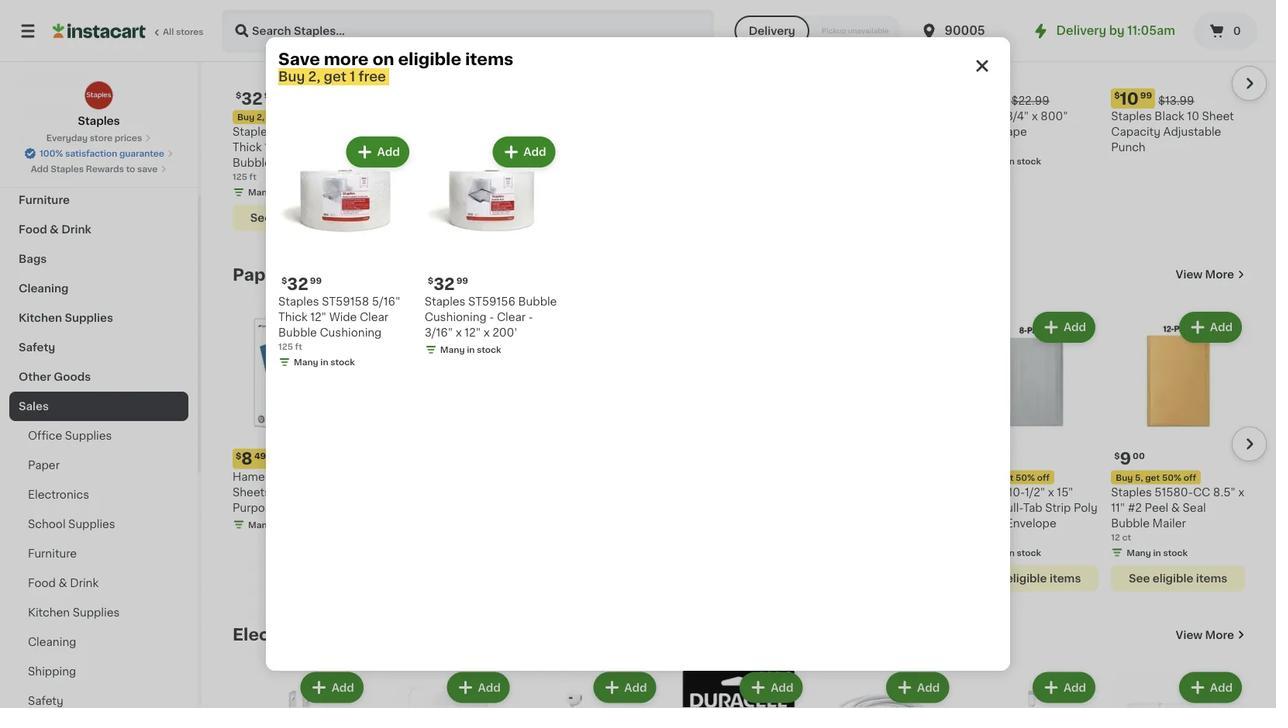 Task type: describe. For each thing, give the bounding box(es) containing it.
bubble inside staples 10-1/2" x 15" white pull-tab strip poly bubble envelope
[[965, 518, 1004, 529]]

delivery button
[[735, 16, 810, 47]]

st59158 for buy 2, get 1 free
[[276, 127, 324, 138]]

$ for staples black 10 sheet capacity adjustable punch
[[1115, 91, 1121, 100]]

hamermill 8.5" x 11" 500 sheets white multi purpose copy paper
[[233, 472, 364, 514]]

$22.99
[[1012, 96, 1050, 107]]

school supplies for electronics
[[19, 106, 109, 117]]

tape
[[1002, 127, 1028, 138]]

2 kitchen supplies link from the top
[[9, 598, 189, 628]]

office
[[28, 431, 62, 441]]

800"
[[1041, 111, 1069, 122]]

bags link
[[9, 244, 189, 274]]

sales
[[19, 401, 49, 412]]

buy for staples 10-1/2" x 15" white pull-tab strip poly bubble envelope
[[970, 474, 987, 482]]

paper link for electronics
[[9, 451, 189, 480]]

off for staples 10-1/2" x 15" white pull-tab strip poly bubble envelope
[[1038, 474, 1051, 482]]

add staples rewards to save link
[[31, 163, 167, 175]]

$10.99 original price: $13.99 element
[[1112, 89, 1246, 109]]

2 furniture link from the top
[[9, 539, 189, 569]]

100%
[[40, 149, 63, 158]]

instacart logo image
[[53, 22, 146, 40]]

200' inside product "group"
[[594, 158, 618, 169]]

pull-
[[1000, 503, 1024, 514]]

1 vertical spatial food
[[28, 578, 56, 589]]

thick for buy 2, get 1 free
[[233, 142, 262, 153]]

st59156 inside the buy 2, get 1 free dialog
[[469, 296, 516, 307]]

view more link for paper
[[1177, 267, 1246, 283]]

bubble inside staples 51580-cc 8.5" x 11" #2 peel & seal bubble mailer 12 ct
[[1112, 518, 1151, 529]]

90005
[[945, 25, 986, 36]]

bags
[[19, 254, 47, 265]]

purpose
[[233, 503, 278, 514]]

$ 9 00
[[1115, 451, 1146, 468]]

buy 2, get 1 free
[[237, 113, 307, 122]]

supplies for 2nd kitchen supplies link from the top of the page
[[73, 607, 120, 618]]

11" inside hamermill 8.5" x 11" 500 sheets white multi purpose copy paper
[[325, 472, 339, 483]]

adjustable
[[1164, 127, 1222, 138]]

100% satisfaction guarantee button
[[24, 144, 174, 160]]

store
[[90, 134, 113, 142]]

school supplies link for electronics
[[9, 510, 189, 539]]

buy 5, get 50% off for staples 51580-cc 8.5" x 11" #2 peel & seal bubble mailer
[[1117, 474, 1197, 482]]

clear inside product "group"
[[598, 142, 627, 153]]

1 furniture link from the top
[[9, 185, 189, 215]]

49
[[254, 452, 266, 461]]

99 for staples st59156 bubble cushioning - clear - 3/16" x 12" x 200'
[[457, 276, 469, 285]]

3/16" inside the buy 2, get 1 free dialog
[[425, 327, 453, 338]]

printer supplies
[[19, 77, 108, 88]]

capacity
[[1112, 127, 1161, 138]]

1 vertical spatial paper link
[[233, 266, 283, 284]]

0 vertical spatial food
[[19, 224, 47, 235]]

00
[[1134, 452, 1146, 461]]

thick for 32
[[279, 312, 308, 323]]

product group containing 9
[[1112, 309, 1246, 592]]

satisfaction
[[65, 149, 117, 158]]

guarantee
[[119, 149, 164, 158]]

x inside staples 51580-cc 8.5" x 11" #2 peel & seal bubble mailer 12 ct
[[1239, 487, 1245, 498]]

0 horizontal spatial 2,
[[257, 113, 265, 122]]

delivery by 11:05am link
[[1032, 22, 1176, 40]]

magic
[[965, 127, 999, 138]]

shipping for second the shipping link from the bottom of the page
[[19, 165, 68, 176]]

everyday store prices link
[[46, 132, 152, 144]]

on
[[373, 51, 395, 67]]

tab
[[1024, 503, 1043, 514]]

500
[[342, 472, 364, 483]]

tape,
[[421, 111, 450, 122]]

buy for staples 51580-cc 8.5" x 11" #2 peel & seal bubble mailer
[[1117, 474, 1134, 482]]

sheets
[[233, 487, 271, 498]]

all
[[163, 28, 174, 36]]

school supplies link for printer supplies
[[9, 97, 189, 126]]

eligible inside save more on eligible items buy 2, get 1 free
[[398, 51, 462, 67]]

0 vertical spatial &
[[50, 224, 59, 235]]

1 inside save more on eligible items buy 2, get 1 free
[[350, 70, 356, 83]]

staples black 10 sheet capacity adjustable punch
[[1112, 111, 1235, 153]]

1 vertical spatial free
[[289, 113, 307, 122]]

1 vertical spatial electronics link
[[9, 480, 189, 510]]

furniture for 1st furniture link
[[19, 195, 70, 206]]

get for staples 51580-cc 8.5" x 11" #2 peel & seal bubble mailer
[[1146, 474, 1161, 482]]

staples 51580-cc 8.5" x 11" #2 peel & seal bubble mailer 12 ct
[[1112, 487, 1245, 542]]

everyday store prices
[[46, 134, 142, 142]]

seal
[[1184, 503, 1207, 514]]

11:05am
[[1128, 25, 1176, 36]]

50% for staples 51580-cc 8.5" x 11" #2 peel & seal bubble mailer
[[1163, 474, 1182, 482]]

8
[[242, 451, 253, 468]]

2 food & drink link from the top
[[9, 569, 189, 598]]

staples inside staples 10-1/2" x 15" white pull-tab strip poly bubble envelope
[[965, 487, 1006, 498]]

staples st59156 bubble cushioning - clear - 3/16" x 12" x 200' inside product "group"
[[526, 127, 658, 169]]

black
[[1155, 111, 1185, 122]]

#2
[[1129, 503, 1143, 514]]

$ 8 49
[[236, 451, 266, 468]]

kitchen for second kitchen supplies link from the bottom of the page
[[19, 313, 62, 324]]

1 food & drink link from the top
[[9, 215, 189, 244]]

free inside save more on eligible items buy 2, get 1 free
[[359, 70, 386, 83]]

99 for buy 2, get 1 free
[[264, 91, 276, 100]]

$ for hamermill 8.5" x 11" 500 sheets white multi purpose copy paper
[[236, 452, 242, 461]]

staples 10-1/2" x 15" white pull-tab strip poly bubble envelope
[[965, 487, 1098, 529]]

$ 32 99 for staples st59158 5/16" thick 12" wide clear bubble cushioning
[[282, 276, 322, 292]]

0 vertical spatial drink
[[61, 224, 91, 235]]

ft for 32
[[295, 342, 302, 351]]

eligible for staples 10-1/2" x 15" white pull-tab strip poly bubble envelope
[[1007, 573, 1048, 584]]

1 horizontal spatial see
[[983, 573, 1004, 584]]

2 vertical spatial electronics link
[[233, 626, 331, 645]]

2 cleaning link from the top
[[9, 628, 189, 657]]

food & drink for second food & drink "link" from the top of the page
[[28, 578, 99, 589]]

white inside hamermill 8.5" x 11" 500 sheets white multi purpose copy paper
[[274, 487, 305, 498]]

1 vertical spatial drink
[[70, 578, 99, 589]]

10-
[[1009, 487, 1026, 498]]

0 button
[[1195, 12, 1258, 50]]

0 vertical spatial cleaning
[[19, 283, 69, 294]]

2 safety link from the top
[[9, 687, 189, 708]]

supplies for printer supplies's school supplies link
[[60, 106, 109, 117]]

see for 32
[[250, 213, 272, 224]]

food & drink for second food & drink "link" from the bottom of the page
[[19, 224, 91, 235]]

other goods
[[19, 372, 91, 382]]

0 vertical spatial electronics link
[[9, 126, 189, 156]]

scotch tape, invisible, 3m 3 each
[[379, 111, 500, 150]]

1 horizontal spatial see eligible items
[[983, 573, 1082, 584]]

supplies for printer supplies link
[[59, 77, 108, 88]]

cushioning inside product "group"
[[526, 142, 588, 153]]

more
[[324, 51, 369, 67]]

all stores link
[[53, 9, 205, 53]]

invisible,
[[453, 111, 500, 122]]

white inside staples 10-1/2" x 15" white pull-tab strip poly bubble envelope
[[965, 503, 997, 514]]

1 cleaning link from the top
[[9, 274, 189, 303]]

buy 5, get 50% off for staples 10-1/2" x 15" white pull-tab strip poly bubble envelope
[[970, 474, 1051, 482]]

rewards
[[86, 165, 124, 173]]

0 vertical spatial 10
[[1121, 91, 1139, 107]]

9
[[1121, 451, 1132, 468]]

delivery by 11:05am
[[1057, 25, 1176, 36]]

see eligible items button for 9
[[1112, 566, 1246, 592]]

1 vertical spatial safety
[[28, 696, 63, 707]]

strip
[[1046, 503, 1072, 514]]

multi
[[308, 487, 335, 498]]

0 vertical spatial safety
[[19, 342, 55, 353]]

15"
[[1058, 487, 1074, 498]]

everyday
[[46, 134, 88, 142]]

1/2"
[[1026, 487, 1046, 498]]

mailer
[[1153, 518, 1187, 529]]

12" inside product "group"
[[566, 158, 582, 169]]

items for staples st59158 5/16" thick 12" wide clear bubble cushioning
[[318, 213, 349, 224]]

sales link
[[9, 392, 189, 421]]

service type group
[[735, 16, 902, 47]]

view more for paper
[[1177, 269, 1235, 280]]

5/16" for 32
[[372, 296, 401, 307]]

90005 button
[[921, 9, 1014, 53]]

cc
[[1194, 487, 1211, 498]]

wide for buy 2, get 1 free
[[284, 142, 311, 153]]

2 vertical spatial &
[[59, 578, 67, 589]]

3/4"
[[1007, 111, 1030, 122]]

other goods link
[[9, 362, 189, 392]]

prices
[[115, 134, 142, 142]]

see eligible items for 9
[[1129, 573, 1228, 584]]

scotch for scotch 3/4" x 800" magic tape
[[965, 111, 1004, 122]]

to
[[126, 165, 135, 173]]

eligible for staples st59158 5/16" thick 12" wide clear bubble cushioning
[[274, 213, 315, 224]]

3m
[[379, 127, 397, 138]]

1 kitchen supplies link from the top
[[9, 303, 189, 333]]



Task type: locate. For each thing, give the bounding box(es) containing it.
off inside product "group"
[[1184, 474, 1197, 482]]

all stores
[[163, 28, 204, 36]]

school supplies for furniture
[[28, 519, 115, 530]]

1 horizontal spatial white
[[965, 503, 997, 514]]

99 for staples st59158 5/16" thick 12" wide clear bubble cushioning
[[310, 276, 322, 285]]

school
[[19, 106, 57, 117], [28, 519, 66, 530]]

more for paper
[[1206, 269, 1235, 280]]

staples link
[[78, 81, 120, 129]]

scotch for scotch tape, invisible, 3m 3 each
[[379, 111, 418, 122]]

0 vertical spatial school supplies
[[19, 106, 109, 117]]

$ inside the $ 9 00
[[1115, 452, 1121, 461]]

1 off from the left
[[1038, 474, 1051, 482]]

10 up adjustable
[[1188, 111, 1200, 122]]

staples st59158 5/16" thick 12" wide clear bubble cushioning 125 ft for buy 2, get 1 free
[[233, 127, 355, 181]]

view more link for electronics
[[1177, 628, 1246, 643]]

1 vertical spatial st59156
[[469, 296, 516, 307]]

0 horizontal spatial 1
[[284, 113, 287, 122]]

view for paper
[[1177, 269, 1203, 280]]

2 horizontal spatial 32
[[434, 276, 455, 292]]

st59158
[[276, 127, 324, 138], [322, 296, 369, 307]]

poly
[[1074, 503, 1098, 514]]

1 vertical spatial furniture link
[[9, 539, 189, 569]]

off for staples 51580-cc 8.5" x 11" #2 peel & seal bubble mailer
[[1184, 474, 1197, 482]]

item carousel region containing 8
[[233, 303, 1268, 601]]

2 view more from the top
[[1177, 630, 1235, 641]]

50% for staples 10-1/2" x 15" white pull-tab strip poly bubble envelope
[[1016, 474, 1036, 482]]

product group containing staples st59156 bubble cushioning - clear - 3/16" x 12" x 200'
[[526, 0, 660, 219]]

1 horizontal spatial 10
[[1188, 111, 1200, 122]]

delivery
[[1057, 25, 1107, 36], [749, 26, 796, 36]]

x inside hamermill 8.5" x 11" 500 sheets white multi purpose copy paper
[[316, 472, 322, 483]]

0 vertical spatial free
[[359, 70, 386, 83]]

1 school supplies link from the top
[[9, 97, 189, 126]]

12"
[[265, 142, 281, 153], [566, 158, 582, 169], [310, 312, 327, 323], [465, 327, 481, 338]]

item carousel region containing 32
[[233, 0, 1268, 241]]

None search field
[[222, 9, 715, 53]]

100% satisfaction guarantee
[[40, 149, 164, 158]]

2 view more link from the top
[[1177, 628, 1246, 643]]

0 horizontal spatial 10
[[1121, 91, 1139, 107]]

1 horizontal spatial thick
[[279, 312, 308, 323]]

1 view from the top
[[1177, 269, 1203, 280]]

see eligible items inside product "group"
[[1129, 573, 1228, 584]]

buy inside save more on eligible items buy 2, get 1 free
[[279, 70, 305, 83]]

5, for staples 51580-cc 8.5" x 11" #2 peel & seal bubble mailer
[[1136, 474, 1144, 482]]

1 vertical spatial 5/16"
[[372, 296, 401, 307]]

staples inside staples black 10 sheet capacity adjustable punch
[[1112, 111, 1153, 122]]

2 view from the top
[[1177, 630, 1203, 641]]

white
[[274, 487, 305, 498], [965, 503, 997, 514]]

white up copy
[[274, 487, 305, 498]]

off
[[1038, 474, 1051, 482], [1184, 474, 1197, 482]]

0 vertical spatial 125
[[233, 173, 247, 181]]

1 vertical spatial food & drink link
[[9, 569, 189, 598]]

1 item carousel region from the top
[[233, 0, 1268, 241]]

supplies for school supplies link corresponding to electronics
[[68, 519, 115, 530]]

0 vertical spatial more
[[1206, 269, 1235, 280]]

125 for 32
[[279, 342, 293, 351]]

x inside scotch 3/4" x 800" magic tape
[[1032, 111, 1039, 122]]

items for staples 10-1/2" x 15" white pull-tab strip poly bubble envelope
[[1050, 573, 1082, 584]]

staples st59158 5/16" thick 12" wide clear bubble cushioning 125 ft for 32
[[279, 296, 401, 351]]

see for 9
[[1129, 573, 1151, 584]]

0 vertical spatial 8.5"
[[291, 472, 313, 483]]

2,
[[308, 70, 321, 83], [257, 113, 265, 122]]

get for staples st59158 5/16" thick 12" wide clear bubble cushioning
[[267, 113, 282, 122]]

see inside product "group"
[[1129, 573, 1151, 584]]

1 vertical spatial 3/16"
[[425, 327, 453, 338]]

free down save
[[289, 113, 307, 122]]

$ 32 99
[[236, 91, 276, 107], [282, 276, 322, 292], [428, 276, 469, 292]]

view more link
[[1177, 267, 1246, 283], [1177, 628, 1246, 643]]

0 vertical spatial shipping link
[[9, 156, 189, 185]]

kitchen supplies for second kitchen supplies link from the bottom of the page
[[19, 313, 113, 324]]

staples st59158 5/16" thick 12" wide clear bubble cushioning 125 ft inside the buy 2, get 1 free dialog
[[279, 296, 401, 351]]

electronics for middle electronics link
[[28, 490, 89, 500]]

printer supplies link
[[9, 67, 189, 97]]

get inside product "group"
[[1146, 474, 1161, 482]]

1 vertical spatial kitchen
[[28, 607, 70, 618]]

1 5, from the left
[[989, 474, 997, 482]]

scotch inside scotch 3/4" x 800" magic tape
[[965, 111, 1004, 122]]

1 vertical spatial wide
[[329, 312, 357, 323]]

thick inside item carousel region
[[233, 142, 262, 153]]

$ inside $ 8 49
[[236, 452, 242, 461]]

125
[[233, 173, 247, 181], [279, 342, 293, 351]]

0 horizontal spatial 5/16"
[[326, 127, 355, 138]]

0 horizontal spatial see
[[250, 213, 272, 224]]

50% up 10-
[[1016, 474, 1036, 482]]

99 inside $ 10 99
[[1141, 91, 1153, 100]]

st59156 inside product "group"
[[569, 127, 617, 138]]

1 safety link from the top
[[9, 333, 189, 362]]

3/16" inside product "group"
[[526, 158, 554, 169]]

0 vertical spatial 200'
[[594, 158, 618, 169]]

staples
[[1112, 111, 1153, 122], [78, 116, 120, 126], [233, 127, 274, 138], [526, 127, 567, 138], [51, 165, 84, 173], [279, 296, 319, 307], [425, 296, 466, 307], [965, 487, 1006, 498], [1112, 487, 1153, 498]]

1 vertical spatial school
[[28, 519, 66, 530]]

1 vertical spatial cleaning
[[28, 637, 76, 648]]

8.5" right cc
[[1214, 487, 1236, 498]]

2, inside save more on eligible items buy 2, get 1 free
[[308, 70, 321, 83]]

1 horizontal spatial st59156
[[569, 127, 617, 138]]

51580-
[[1155, 487, 1194, 498]]

1 vertical spatial school supplies link
[[9, 510, 189, 539]]

shipping for 2nd the shipping link
[[28, 666, 76, 677]]

delivery for delivery by 11:05am
[[1057, 25, 1107, 36]]

0 vertical spatial electronics
[[19, 136, 82, 147]]

delivery inside button
[[749, 26, 796, 36]]

view for electronics
[[1177, 630, 1203, 641]]

cleaning link
[[9, 274, 189, 303], [9, 628, 189, 657]]

ft
[[250, 173, 257, 181], [295, 342, 302, 351]]

1 vertical spatial 2,
[[257, 113, 265, 122]]

1 down save
[[284, 113, 287, 122]]

1 vertical spatial staples st59156 bubble cushioning - clear - 3/16" x 12" x 200'
[[425, 296, 557, 338]]

see eligible items button for 32
[[233, 205, 367, 231]]

each
[[387, 142, 409, 150]]

32 for buy 2, get 1 free
[[242, 91, 263, 107]]

0 horizontal spatial 8.5"
[[291, 472, 313, 483]]

add button
[[348, 138, 408, 166], [494, 138, 554, 166], [302, 314, 362, 342], [449, 314, 509, 342], [1035, 314, 1095, 342], [1181, 314, 1241, 342], [302, 674, 362, 702], [449, 674, 509, 702], [595, 674, 655, 702], [742, 674, 802, 702], [888, 674, 948, 702], [1035, 674, 1095, 702], [1181, 674, 1241, 702]]

goods
[[54, 372, 91, 382]]

office supplies
[[28, 431, 112, 441]]

school for furniture
[[28, 519, 66, 530]]

0 horizontal spatial wide
[[284, 142, 311, 153]]

1 horizontal spatial 8.5"
[[1214, 487, 1236, 498]]

buy for staples st59158 5/16" thick 12" wide clear bubble cushioning
[[237, 113, 255, 122]]

1 horizontal spatial 5,
[[1136, 474, 1144, 482]]

2 horizontal spatial see eligible items button
[[1112, 566, 1246, 592]]

$ 32 99 for buy 2, get 1 free
[[236, 91, 276, 107]]

0 vertical spatial item carousel region
[[233, 0, 1268, 241]]

view more for electronics
[[1177, 630, 1235, 641]]

& inside staples 51580-cc 8.5" x 11" #2 peel & seal bubble mailer 12 ct
[[1172, 503, 1181, 514]]

cleaning
[[19, 283, 69, 294], [28, 637, 76, 648]]

1 horizontal spatial buy 5, get 50% off
[[1117, 474, 1197, 482]]

furniture
[[19, 195, 70, 206], [28, 548, 77, 559]]

2 buy 5, get 50% off from the left
[[1117, 474, 1197, 482]]

2 50% from the left
[[1163, 474, 1182, 482]]

0 horizontal spatial 50%
[[1016, 474, 1036, 482]]

5/16"
[[326, 127, 355, 138], [372, 296, 401, 307]]

5/16" for buy 2, get 1 free
[[326, 127, 355, 138]]

2 shipping link from the top
[[9, 657, 189, 687]]

furniture link
[[9, 185, 189, 215], [9, 539, 189, 569]]

ct
[[1123, 534, 1132, 542]]

2 horizontal spatial see eligible items
[[1129, 573, 1228, 584]]

11" up 'multi'
[[325, 472, 339, 483]]

1
[[350, 70, 356, 83], [284, 113, 287, 122]]

items inside product "group"
[[1197, 573, 1228, 584]]

1 scotch from the left
[[379, 111, 418, 122]]

8.5" down the $8.49 original price: $10.49 element
[[291, 472, 313, 483]]

sheet
[[1203, 111, 1235, 122]]

get down save
[[267, 113, 282, 122]]

0 vertical spatial 3/16"
[[526, 158, 554, 169]]

off up 1/2"
[[1038, 474, 1051, 482]]

0 vertical spatial thick
[[233, 142, 262, 153]]

view more
[[1177, 269, 1235, 280], [1177, 630, 1235, 641]]

x inside staples 10-1/2" x 15" white pull-tab strip poly bubble envelope
[[1049, 487, 1055, 498]]

eligible for staples 51580-cc 8.5" x 11" #2 peel & seal bubble mailer
[[1153, 573, 1194, 584]]

free
[[359, 70, 386, 83], [289, 113, 307, 122]]

product group
[[233, 0, 367, 231], [526, 0, 660, 219], [279, 133, 413, 371], [425, 133, 559, 359], [233, 309, 367, 535], [379, 309, 513, 547], [965, 309, 1099, 592], [1112, 309, 1246, 592], [233, 670, 367, 708], [379, 670, 513, 708], [526, 670, 660, 708], [672, 670, 806, 708], [819, 670, 953, 708], [965, 670, 1099, 708], [1112, 670, 1246, 708]]

0 vertical spatial st59158
[[276, 127, 324, 138]]

11" inside staples 51580-cc 8.5" x 11" #2 peel & seal bubble mailer 12 ct
[[1112, 503, 1126, 514]]

0 horizontal spatial delivery
[[749, 26, 796, 36]]

1 horizontal spatial 2,
[[308, 70, 321, 83]]

1 horizontal spatial 5/16"
[[372, 296, 401, 307]]

2 off from the left
[[1184, 474, 1197, 482]]

1 horizontal spatial 32
[[287, 276, 309, 292]]

paper inside hamermill 8.5" x 11" 500 sheets white multi purpose copy paper
[[314, 503, 345, 514]]

staples st59156 bubble cushioning - clear - 3/16" x 12" x 200' inside the buy 2, get 1 free dialog
[[425, 296, 557, 338]]

50% inside product "group"
[[1163, 474, 1182, 482]]

item carousel region
[[233, 0, 1268, 241], [233, 303, 1268, 601]]

free down on
[[359, 70, 386, 83]]

2 school supplies link from the top
[[9, 510, 189, 539]]

1 vertical spatial kitchen supplies
[[28, 607, 120, 618]]

50% up 51580-
[[1163, 474, 1182, 482]]

10 up capacity on the right top of the page
[[1121, 91, 1139, 107]]

$ 32 99 for staples st59156 bubble cushioning - clear - 3/16" x 12" x 200'
[[428, 276, 469, 292]]

kitchen for 2nd kitchen supplies link from the top of the page
[[28, 607, 70, 618]]

x
[[1032, 111, 1039, 122], [557, 158, 563, 169], [585, 158, 591, 169], [456, 327, 462, 338], [484, 327, 490, 338], [316, 472, 322, 483], [1049, 487, 1055, 498], [1239, 487, 1245, 498]]

0 horizontal spatial off
[[1038, 474, 1051, 482]]

kitchen supplies for 2nd kitchen supplies link from the top of the page
[[28, 607, 120, 618]]

st59158 for 32
[[322, 296, 369, 307]]

see eligible items
[[250, 213, 349, 224], [983, 573, 1082, 584], [1129, 573, 1228, 584]]

food
[[19, 224, 47, 235], [28, 578, 56, 589]]

buy 2, get 1 free dialog
[[266, 37, 1011, 671]]

1 vertical spatial 200'
[[493, 327, 518, 338]]

$ inside $ 10 99
[[1115, 91, 1121, 100]]

printer
[[19, 77, 57, 88]]

office supplies link
[[9, 421, 189, 451]]

eligible
[[398, 51, 462, 67], [274, 213, 315, 224], [1007, 573, 1048, 584], [1153, 573, 1194, 584]]

0 horizontal spatial thick
[[233, 142, 262, 153]]

3/16"
[[526, 158, 554, 169], [425, 327, 453, 338]]

by
[[1110, 25, 1125, 36]]

school supplies link
[[9, 97, 189, 126], [9, 510, 189, 539]]

buy 5, get 50% off up 51580-
[[1117, 474, 1197, 482]]

0 vertical spatial 1
[[350, 70, 356, 83]]

get inside save more on eligible items buy 2, get 1 free
[[324, 70, 347, 83]]

1 vertical spatial electronics
[[28, 490, 89, 500]]

1 vertical spatial more
[[1206, 630, 1235, 641]]

electronics for the topmost electronics link
[[19, 136, 82, 147]]

200' inside the buy 2, get 1 free dialog
[[493, 327, 518, 338]]

peel
[[1145, 503, 1169, 514]]

2 item carousel region from the top
[[233, 303, 1268, 601]]

school for electronics
[[19, 106, 57, 117]]

5, inside product "group"
[[1136, 474, 1144, 482]]

0 vertical spatial paper link
[[9, 38, 189, 67]]

envelope
[[1007, 518, 1057, 529]]

staples inside staples 51580-cc 8.5" x 11" #2 peel & seal bubble mailer 12 ct
[[1112, 487, 1153, 498]]

1 horizontal spatial 1
[[350, 70, 356, 83]]

5/16" inside the buy 2, get 1 free dialog
[[372, 296, 401, 307]]

50%
[[1016, 474, 1036, 482], [1163, 474, 1182, 482]]

wide
[[284, 142, 311, 153], [329, 312, 357, 323]]

125 inside the buy 2, get 1 free dialog
[[279, 342, 293, 351]]

0 vertical spatial food & drink
[[19, 224, 91, 235]]

buy inside product "group"
[[1117, 474, 1134, 482]]

5, for staples 10-1/2" x 15" white pull-tab strip poly bubble envelope
[[989, 474, 997, 482]]

copy
[[281, 503, 311, 514]]

ft inside item carousel region
[[250, 173, 257, 181]]

1 vertical spatial thick
[[279, 312, 308, 323]]

items inside save more on eligible items buy 2, get 1 free
[[465, 51, 514, 67]]

0 vertical spatial staples st59156 bubble cushioning - clear - 3/16" x 12" x 200'
[[526, 127, 658, 169]]

buy 5, get 50% off inside product "group"
[[1117, 474, 1197, 482]]

other
[[19, 372, 51, 382]]

2 more from the top
[[1206, 630, 1235, 641]]

1 vertical spatial ft
[[295, 342, 302, 351]]

1 vertical spatial cleaning link
[[9, 628, 189, 657]]

8.5" inside staples 51580-cc 8.5" x 11" #2 peel & seal bubble mailer 12 ct
[[1214, 487, 1236, 498]]

get up 10-
[[1000, 474, 1014, 482]]

add staples rewards to save
[[31, 165, 158, 173]]

$8.49 original price: $10.49 element
[[233, 449, 367, 470]]

save more on eligible items buy 2, get 1 free
[[279, 51, 514, 83]]

hamermill
[[233, 472, 288, 483]]

1 horizontal spatial scotch
[[965, 111, 1004, 122]]

shipping link
[[9, 156, 189, 185], [9, 657, 189, 687]]

1 buy 5, get 50% off from the left
[[970, 474, 1051, 482]]

1 vertical spatial 11"
[[1112, 503, 1126, 514]]

scotch up magic
[[965, 111, 1004, 122]]

0
[[1234, 26, 1242, 36]]

0 vertical spatial 2,
[[308, 70, 321, 83]]

many
[[395, 157, 419, 166], [981, 157, 1005, 166], [541, 176, 566, 185], [248, 188, 273, 197], [441, 345, 465, 354], [294, 358, 319, 366], [248, 521, 273, 530], [981, 549, 1005, 558], [1127, 549, 1152, 558]]

1 vertical spatial 125
[[279, 342, 293, 351]]

in
[[421, 157, 429, 166], [1007, 157, 1015, 166], [568, 176, 576, 185], [275, 188, 283, 197], [467, 345, 475, 354], [321, 358, 329, 366], [275, 521, 283, 530], [1007, 549, 1015, 558], [1154, 549, 1162, 558]]

0 vertical spatial view more link
[[1177, 267, 1246, 283]]

delivery for delivery
[[749, 26, 796, 36]]

1 horizontal spatial free
[[359, 70, 386, 83]]

get for staples 10-1/2" x 15" white pull-tab strip poly bubble envelope
[[1000, 474, 1014, 482]]

1 horizontal spatial 50%
[[1163, 474, 1182, 482]]

0 horizontal spatial free
[[289, 113, 307, 122]]

1 view more link from the top
[[1177, 267, 1246, 283]]

0 vertical spatial 11"
[[325, 472, 339, 483]]

stores
[[176, 28, 204, 36]]

2 vertical spatial paper link
[[9, 451, 189, 480]]

bubble
[[619, 127, 658, 138], [233, 158, 271, 169], [519, 296, 557, 307], [279, 327, 317, 338], [965, 518, 1004, 529], [1112, 518, 1151, 529]]

32 for staples st59158 5/16" thick 12" wide clear bubble cushioning
[[287, 276, 309, 292]]

1 inside item carousel region
[[284, 113, 287, 122]]

$13.99
[[1159, 96, 1195, 107]]

punch
[[1112, 142, 1146, 153]]

2 horizontal spatial $ 32 99
[[428, 276, 469, 292]]

1 vertical spatial staples st59158 5/16" thick 12" wide clear bubble cushioning 125 ft
[[279, 296, 401, 351]]

0 vertical spatial school supplies link
[[9, 97, 189, 126]]

1 more from the top
[[1206, 269, 1235, 280]]

items for staples 51580-cc 8.5" x 11" #2 peel & seal bubble mailer
[[1197, 573, 1228, 584]]

0 vertical spatial view
[[1177, 269, 1203, 280]]

electronics link
[[9, 126, 189, 156], [9, 480, 189, 510], [233, 626, 331, 645]]

1 horizontal spatial see eligible items button
[[965, 566, 1099, 592]]

furniture for 1st furniture link from the bottom of the page
[[28, 548, 77, 559]]

0 vertical spatial safety link
[[9, 333, 189, 362]]

&
[[50, 224, 59, 235], [1172, 503, 1181, 514], [59, 578, 67, 589]]

save
[[279, 51, 320, 67]]

product group containing 8
[[233, 309, 367, 535]]

paper link for printer supplies
[[9, 38, 189, 67]]

staples st59158 5/16" thick 12" wide clear bubble cushioning 125 ft inside item carousel region
[[233, 127, 355, 181]]

get down the "more"
[[324, 70, 347, 83]]

1 vertical spatial item carousel region
[[233, 303, 1268, 601]]

more
[[1206, 269, 1235, 280], [1206, 630, 1235, 641]]

buy 5, get 50% off up 10-
[[970, 474, 1051, 482]]

0 vertical spatial food & drink link
[[9, 215, 189, 244]]

0 horizontal spatial 11"
[[325, 472, 339, 483]]

$ for staples 51580-cc 8.5" x 11" #2 peel & seal bubble mailer
[[1115, 452, 1121, 461]]

more for electronics
[[1206, 630, 1235, 641]]

0 vertical spatial furniture
[[19, 195, 70, 206]]

$ for staples st59158 5/16" thick 12" wide clear bubble cushioning
[[236, 91, 242, 100]]

$
[[236, 91, 242, 100], [1115, 91, 1121, 100], [282, 276, 287, 285], [428, 276, 434, 285], [236, 452, 242, 461], [1115, 452, 1121, 461]]

cushioning
[[526, 142, 588, 153], [274, 158, 336, 169], [425, 312, 487, 323], [320, 327, 382, 338]]

white left pull-
[[965, 503, 997, 514]]

1 view more from the top
[[1177, 269, 1235, 280]]

0 vertical spatial view more
[[1177, 269, 1235, 280]]

1 down the "more"
[[350, 70, 356, 83]]

scotch 3/4" x 800" magic tape
[[965, 111, 1069, 138]]

5, up staples 10-1/2" x 15" white pull-tab strip poly bubble envelope
[[989, 474, 997, 482]]

1 vertical spatial white
[[965, 503, 997, 514]]

1 horizontal spatial off
[[1184, 474, 1197, 482]]

12
[[1112, 534, 1121, 542]]

kitchen supplies
[[19, 313, 113, 324], [28, 607, 120, 618]]

eligible inside product "group"
[[1153, 573, 1194, 584]]

125 for buy 2, get 1 free
[[233, 173, 247, 181]]

2 scotch from the left
[[965, 111, 1004, 122]]

125 inside item carousel region
[[233, 173, 247, 181]]

3
[[379, 142, 385, 150]]

thick inside the buy 2, get 1 free dialog
[[279, 312, 308, 323]]

1 horizontal spatial 11"
[[1112, 503, 1126, 514]]

32 inside item carousel region
[[242, 91, 263, 107]]

5,
[[989, 474, 997, 482], [1136, 474, 1144, 482]]

get
[[324, 70, 347, 83], [267, 113, 282, 122], [1000, 474, 1014, 482], [1146, 474, 1161, 482]]

wide inside the buy 2, get 1 free dialog
[[329, 312, 357, 323]]

supplies for office supplies link
[[65, 431, 112, 441]]

0 vertical spatial cleaning link
[[9, 274, 189, 303]]

5, down the $ 9 00 on the bottom of page
[[1136, 474, 1144, 482]]

0 vertical spatial school
[[19, 106, 57, 117]]

supplies for second kitchen supplies link from the bottom of the page
[[65, 313, 113, 324]]

8.5" inside hamermill 8.5" x 11" 500 sheets white multi purpose copy paper
[[291, 472, 313, 483]]

1 vertical spatial kitchen supplies link
[[9, 598, 189, 628]]

2 vertical spatial electronics
[[233, 627, 331, 644]]

stock
[[431, 157, 456, 166], [1018, 157, 1042, 166], [578, 176, 602, 185], [285, 188, 309, 197], [477, 345, 502, 354], [331, 358, 355, 366], [285, 521, 309, 530], [1018, 549, 1042, 558], [1164, 549, 1189, 558]]

1 shipping link from the top
[[9, 156, 189, 185]]

scotch inside scotch tape, invisible, 3m 3 each
[[379, 111, 418, 122]]

ft inside the buy 2, get 1 free dialog
[[295, 342, 302, 351]]

0 horizontal spatial 5,
[[989, 474, 997, 482]]

1 vertical spatial &
[[1172, 503, 1181, 514]]

2 5, from the left
[[1136, 474, 1144, 482]]

scotch up 3m
[[379, 111, 418, 122]]

st59158 inside the buy 2, get 1 free dialog
[[322, 296, 369, 307]]

0 horizontal spatial scotch
[[379, 111, 418, 122]]

11" left #2
[[1112, 503, 1126, 514]]

0 vertical spatial st59156
[[569, 127, 617, 138]]

$ 10 99
[[1115, 91, 1153, 107]]

food & drink link
[[9, 215, 189, 244], [9, 569, 189, 598]]

ft for buy 2, get 1 free
[[250, 173, 257, 181]]

1 50% from the left
[[1016, 474, 1036, 482]]

electronics
[[19, 136, 82, 147], [28, 490, 89, 500], [233, 627, 331, 644]]

get up 51580-
[[1146, 474, 1161, 482]]

0 vertical spatial kitchen supplies
[[19, 313, 113, 324]]

1 vertical spatial school supplies
[[28, 519, 115, 530]]

save
[[137, 165, 158, 173]]

10 inside staples black 10 sheet capacity adjustable punch
[[1188, 111, 1200, 122]]

see eligible items for 32
[[250, 213, 349, 224]]

off up cc
[[1184, 474, 1197, 482]]

32 for staples st59156 bubble cushioning - clear - 3/16" x 12" x 200'
[[434, 276, 455, 292]]

staples logo image
[[84, 81, 114, 110]]

0 vertical spatial 5/16"
[[326, 127, 355, 138]]

wide for 32
[[329, 312, 357, 323]]



Task type: vqa. For each thing, say whether or not it's contained in the screenshot.
'Add Staples Rewards to save'
yes



